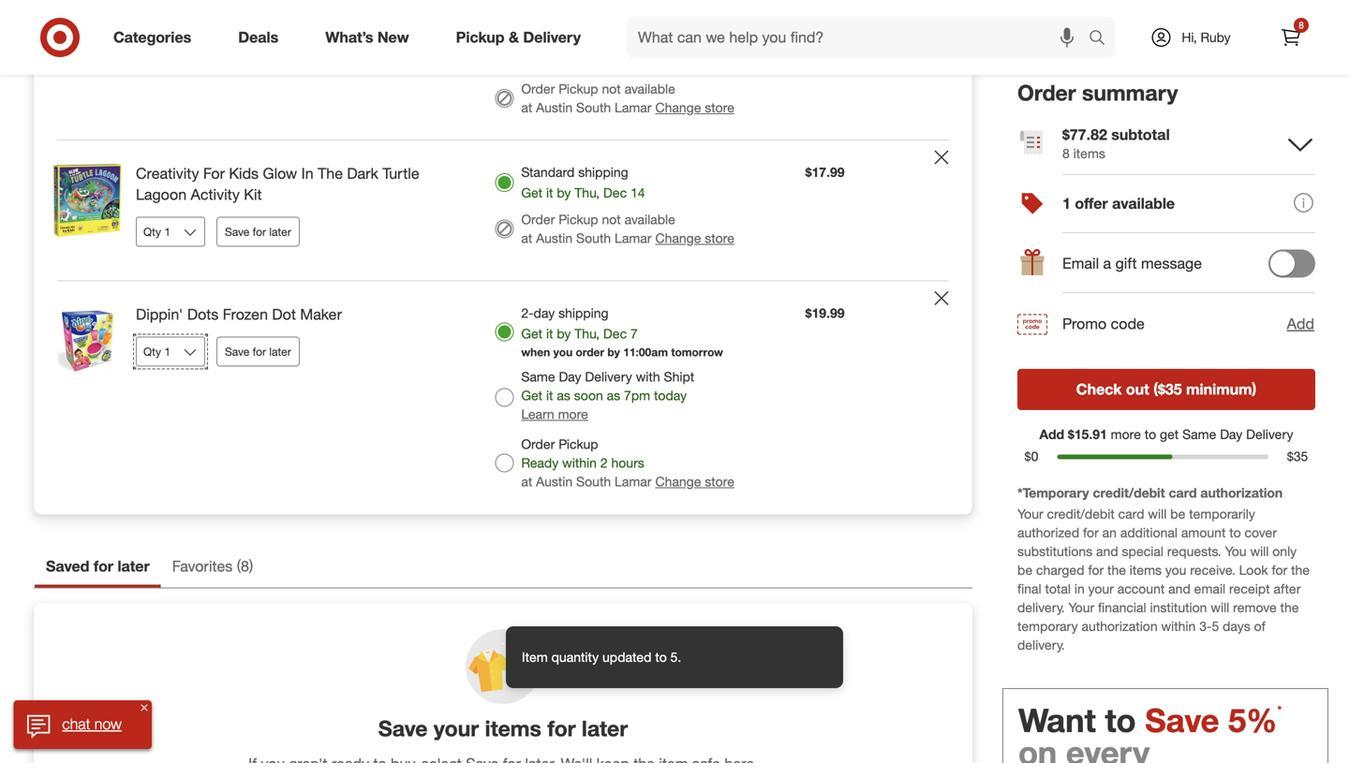 Task type: locate. For each thing, give the bounding box(es) containing it.
1 change store button from the top
[[656, 98, 735, 117]]

order pickup not available at austin south lamar change store for as
[[521, 80, 735, 116]]

will up 5
[[1211, 600, 1230, 616]]

$ inside "element"
[[1025, 449, 1032, 465]]

1 vertical spatial lamar
[[615, 230, 652, 247]]

2 get from the top
[[521, 184, 543, 201]]

message
[[1142, 254, 1203, 273]]

2 lamar from the top
[[615, 230, 652, 247]]

get
[[521, 32, 543, 48], [521, 184, 543, 201], [521, 326, 543, 342], [521, 388, 543, 404]]

1 cart item ready to fulfill group from the top
[[35, 0, 972, 139]]

in
[[301, 164, 314, 183]]

2 horizontal spatial items
[[1130, 563, 1162, 579]]

0 horizontal spatial items
[[485, 716, 542, 742]]

as right &
[[557, 32, 571, 48]]

1 vertical spatial card
[[1119, 506, 1145, 523]]

you
[[1226, 544, 1247, 560]]

within left 2
[[562, 455, 597, 471]]

dippin&#39; dots frozen dot maker image
[[50, 304, 125, 379]]

get
[[1160, 426, 1179, 443]]

you inside *temporary credit/debit card authorization your credit/debit card will be temporarily authorized for an additional amount to cover substitutions and special requests. you will only be charged for the items you receive. look for the final total in your account and email receipt after delivery. your financial institution will remove the temporary authorization within 3-5 days of delivery.
[[1166, 563, 1187, 579]]

same inside same day delivery with shipt get it as soon as 7pm today
[[521, 13, 555, 29]]

lamar down 'hours'
[[615, 474, 652, 490]]

3 change from the top
[[656, 474, 701, 490]]

1 vertical spatial credit/debit
[[1048, 506, 1115, 523]]

7pm inside same day delivery with shipt get it as soon as 7pm today
[[624, 32, 651, 48]]

save for later down kit
[[225, 225, 291, 239]]

shipt inside same day delivery with shipt get it as soon as 7pm today
[[664, 13, 695, 29]]

south for it
[[577, 99, 611, 116]]

a
[[1104, 254, 1112, 273]]

1 save for later from the top
[[225, 225, 291, 239]]

1 horizontal spatial add
[[1288, 315, 1315, 333]]

2 horizontal spatial will
[[1251, 544, 1270, 560]]

1 horizontal spatial within
[[1162, 619, 1196, 635]]

shipping inside the standard shipping get it by thu, dec 14
[[579, 164, 629, 180]]

not available radio
[[495, 89, 514, 108]]

2 delivery. from the top
[[1018, 638, 1065, 654]]

3 cart item ready to fulfill group from the top
[[35, 282, 972, 514]]

available right offer
[[1113, 194, 1176, 213]]

not down the standard shipping get it by thu, dec 14
[[602, 211, 621, 228]]

1 vertical spatial soon
[[574, 388, 603, 404]]

4 it from the top
[[546, 388, 553, 404]]

cart item ready to fulfill group
[[35, 0, 972, 139], [35, 140, 972, 281], [35, 282, 972, 514]]

2 shipt from the top
[[664, 369, 695, 385]]

add for add $15.91 more to get same day delivery
[[1040, 426, 1065, 443]]

get up the learn
[[521, 388, 543, 404]]

the
[[318, 164, 343, 183]]

2 austin from the top
[[536, 230, 573, 247]]

item
[[522, 650, 548, 666], [522, 661, 548, 677]]

0 vertical spatial add
[[1288, 315, 1315, 333]]

save for later button down frozen
[[217, 337, 300, 367]]

will down cover
[[1251, 544, 1270, 560]]

1 updated from the top
[[603, 650, 652, 666]]

order pickup ready within 2 hours at austin south lamar change store
[[521, 436, 735, 490]]

0 vertical spatial change
[[656, 99, 701, 116]]

within inside *temporary credit/debit card authorization your credit/debit card will be temporarily authorized for an additional amount to cover substitutions and special requests. you will only be charged for the items you receive. look for the final total in your account and email receipt after delivery. your financial institution will remove the temporary authorization within 3-5 days of delivery.
[[1162, 619, 1196, 635]]

1 vertical spatial store
[[705, 230, 735, 247]]

1 vertical spatial and
[[1169, 581, 1191, 598]]

it right &
[[546, 32, 553, 48]]

0 vertical spatial save for later button
[[217, 217, 300, 247]]

today
[[654, 32, 687, 48], [654, 388, 687, 404]]

delivery. down the temporary
[[1018, 638, 1065, 654]]

8 inside $77.82 subtotal 8 items
[[1063, 145, 1070, 161]]

it inside the standard shipping get it by thu, dec 14
[[546, 184, 553, 201]]

it up learn more button
[[546, 388, 553, 404]]

1 horizontal spatial card
[[1169, 485, 1197, 502]]

1 horizontal spatial more
[[1111, 426, 1142, 443]]

2 vertical spatial cart item ready to fulfill group
[[35, 282, 972, 514]]

favorites
[[172, 558, 233, 576]]

$17.99
[[806, 164, 845, 180]]

temporarily
[[1190, 506, 1256, 523]]

1 vertical spatial your
[[434, 716, 479, 742]]

1 vertical spatial shipping
[[559, 305, 609, 321]]

$ 35
[[1288, 449, 1309, 465]]

delivery inside same day delivery with shipt get it as soon as 7pm today
[[585, 13, 633, 29]]

1 vertical spatial dec
[[604, 326, 627, 342]]

0 vertical spatial day
[[559, 13, 582, 29]]

8 for $77.82 subtotal 8 items
[[1063, 145, 1070, 161]]

south inside order pickup ready within 2 hours at austin south lamar change store
[[577, 474, 611, 490]]

save for later button down kit
[[217, 217, 300, 247]]

4 get from the top
[[521, 388, 543, 404]]

soon right &
[[574, 32, 603, 48]]

south for dec
[[577, 230, 611, 247]]

3 at from the top
[[521, 474, 533, 490]]

1 vertical spatial delivery.
[[1018, 638, 1065, 654]]

it down standard
[[546, 184, 553, 201]]

you inside the '2-day shipping get it by thu, dec 7 when you order by 11:00am tomorrow'
[[554, 345, 573, 359]]

delivery right pickup & delivery
[[585, 13, 633, 29]]

1 soon from the top
[[574, 32, 603, 48]]

3 store from the top
[[705, 474, 735, 490]]

1 vertical spatial at
[[521, 230, 533, 247]]

2 south from the top
[[577, 230, 611, 247]]

later right saved
[[118, 558, 150, 576]]

same day delivery with shipt get it as soon as 7pm today
[[521, 13, 695, 48]]

1 horizontal spatial your
[[1089, 581, 1114, 598]]

0 vertical spatial more
[[558, 406, 588, 423]]

1 vertical spatial cart item ready to fulfill group
[[35, 140, 972, 281]]

email
[[1195, 581, 1226, 598]]

promo
[[1063, 315, 1107, 333]]

1 shipt from the top
[[664, 13, 695, 29]]

south down 2
[[577, 474, 611, 490]]

1 offer available
[[1063, 194, 1176, 213]]

1 horizontal spatial your
[[1069, 600, 1095, 616]]

None radio
[[495, 388, 514, 407]]

at right not available radio
[[521, 230, 533, 247]]

1 horizontal spatial you
[[1166, 563, 1187, 579]]

austin right not available option
[[536, 99, 573, 116]]

add
[[1288, 315, 1315, 333], [1040, 426, 1065, 443]]

2 today from the top
[[654, 388, 687, 404]]

cart item ready to fulfill group containing same day delivery with shipt
[[35, 0, 972, 139]]

same for same day delivery with shipt get it as soon as 7pm today learn more
[[521, 369, 555, 385]]

1 thu, from the top
[[575, 184, 600, 201]]

get inside the '2-day shipping get it by thu, dec 7 when you order by 11:00am tomorrow'
[[521, 326, 543, 342]]

1 vertical spatial order pickup not available at austin south lamar change store
[[521, 211, 735, 247]]

not for as
[[602, 80, 621, 97]]

pickup left &
[[456, 28, 505, 46]]

lamar down same day delivery with shipt get it as soon as 7pm today on the top
[[615, 99, 652, 116]]

2 vertical spatial 8
[[241, 558, 249, 576]]

2 store from the top
[[705, 230, 735, 247]]

1 austin from the top
[[536, 99, 573, 116]]

2 at from the top
[[521, 230, 533, 247]]

2 vertical spatial austin
[[536, 474, 573, 490]]

you
[[554, 345, 573, 359], [1166, 563, 1187, 579]]

today inside same day delivery with shipt get it as soon as 7pm today
[[654, 32, 687, 48]]

1 vertical spatial add
[[1040, 426, 1065, 443]]

1 dec from the top
[[604, 184, 627, 201]]

8 right favorites on the left bottom
[[241, 558, 249, 576]]

get down standard
[[521, 184, 543, 201]]

1 vertical spatial 7pm
[[624, 388, 651, 404]]

0 vertical spatial same
[[521, 13, 555, 29]]

1 7pm from the top
[[624, 32, 651, 48]]

shipt
[[664, 13, 695, 29], [664, 369, 695, 385]]

2 item from the top
[[522, 661, 548, 677]]

1 vertical spatial with
[[636, 369, 660, 385]]

1 today from the top
[[654, 32, 687, 48]]

order up $77.82
[[1018, 80, 1077, 106]]

pickup down the standard shipping get it by thu, dec 14
[[559, 211, 599, 228]]

1 vertical spatial 8
[[1063, 145, 1070, 161]]

0 horizontal spatial add
[[1040, 426, 1065, 443]]

14
[[631, 184, 645, 201]]

1 at from the top
[[521, 99, 533, 116]]

5.
[[671, 650, 682, 666]]

available down same day delivery with shipt get it as soon as 7pm today on the top
[[625, 80, 676, 97]]

thu, down standard
[[575, 184, 600, 201]]

day down minimum)
[[1221, 426, 1243, 443]]

2 dec from the top
[[604, 326, 627, 342]]

2 $ from the left
[[1288, 449, 1294, 465]]

check out ($35 minimum)
[[1077, 380, 1257, 399]]

dots
[[187, 306, 219, 324]]

0 vertical spatial cart item ready to fulfill group
[[35, 0, 972, 139]]

change store button
[[656, 98, 735, 117], [656, 229, 735, 248], [656, 473, 735, 492]]

thu, inside the standard shipping get it by thu, dec 14
[[575, 184, 600, 201]]

shipt for same day delivery with shipt get it as soon as 7pm today
[[664, 13, 695, 29]]

not for 14
[[602, 211, 621, 228]]

2 save for later button from the top
[[217, 337, 300, 367]]

1 horizontal spatial be
[[1171, 506, 1186, 523]]

within
[[562, 455, 597, 471], [1162, 619, 1196, 635]]

store for same day delivery with shipt get it as soon as 7pm today
[[705, 99, 735, 116]]

for right charged
[[1089, 563, 1104, 579]]

0 vertical spatial at
[[521, 99, 533, 116]]

lamar for get it by thu, dec 14
[[615, 230, 652, 247]]

7pm inside same day delivery with shipt get it as soon as 7pm today learn more
[[624, 388, 651, 404]]

austin down ready
[[536, 474, 573, 490]]

the down after
[[1281, 600, 1300, 616]]

2 order pickup not available at austin south lamar change store from the top
[[521, 211, 735, 247]]

1 vertical spatial save for later
[[225, 345, 291, 359]]

get right &
[[521, 32, 543, 48]]

$15.91
[[1068, 426, 1108, 443]]

1 vertical spatial thu,
[[575, 326, 600, 342]]

(
[[237, 558, 241, 576]]

lamar
[[615, 99, 652, 116], [615, 230, 652, 247], [615, 474, 652, 490]]

soon inside same day delivery with shipt get it as soon as 7pm today learn more
[[574, 388, 603, 404]]

authorized
[[1018, 525, 1080, 542]]

0 vertical spatial within
[[562, 455, 597, 471]]

items inside $77.82 subtotal 8 items
[[1074, 145, 1106, 161]]

day for same day delivery with shipt get it as soon as 7pm today
[[559, 13, 582, 29]]

creativity
[[136, 164, 199, 183]]

south up the standard shipping get it by thu, dec 14
[[577, 99, 611, 116]]

day inside same day delivery with shipt get it as soon as 7pm today
[[559, 13, 582, 29]]

save for later button for kids
[[217, 217, 300, 247]]

dec inside the standard shipping get it by thu, dec 14
[[604, 184, 627, 201]]

1 vertical spatial more
[[1111, 426, 1142, 443]]

2 thu, from the top
[[575, 326, 600, 342]]

1 vertical spatial day
[[559, 369, 582, 385]]

0 vertical spatial order pickup not available at austin south lamar change store
[[521, 80, 735, 116]]

1 lamar from the top
[[615, 99, 652, 116]]

1 south from the top
[[577, 99, 611, 116]]

change store button for same day delivery with shipt get it as soon as 7pm today
[[656, 98, 735, 117]]

thu, up order
[[575, 326, 600, 342]]

0 horizontal spatial authorization
[[1082, 619, 1158, 635]]

2 vertical spatial will
[[1211, 600, 1230, 616]]

*temporary
[[1018, 485, 1090, 502]]

2 save for later from the top
[[225, 345, 291, 359]]

available for get it by thu, dec 14
[[625, 211, 676, 228]]

favorites ( 8 )
[[172, 558, 253, 576]]

total
[[1046, 581, 1071, 598]]

cart item ready to fulfill group containing creativity for kids glow in the dark turtle lagoon activity kit
[[35, 140, 972, 281]]

0 vertical spatial items
[[1074, 145, 1106, 161]]

1.
[[671, 661, 682, 677]]

with for same day delivery with shipt get it as soon as 7pm today
[[636, 13, 660, 29]]

with inside same day delivery with shipt get it as soon as 7pm today
[[636, 13, 660, 29]]

add inside add button
[[1288, 315, 1315, 333]]

same for same day delivery with shipt get it as soon as 7pm today
[[521, 13, 555, 29]]

None radio
[[495, 33, 514, 51], [495, 174, 514, 192], [495, 323, 514, 342], [495, 33, 514, 51], [495, 174, 514, 192], [495, 323, 514, 342]]

0 horizontal spatial will
[[1149, 506, 1167, 523]]

0 vertical spatial soon
[[574, 32, 603, 48]]

will up additional
[[1149, 506, 1167, 523]]

✕ button
[[137, 701, 152, 716]]

3 austin from the top
[[536, 474, 573, 490]]

pickup inside order pickup ready within 2 hours at austin south lamar change store
[[559, 436, 599, 453]]

8 down $77.82
[[1063, 145, 1070, 161]]

2 vertical spatial by
[[608, 345, 620, 359]]

1 vertical spatial items
[[1130, 563, 1162, 579]]

summary
[[1083, 80, 1179, 106]]

0 horizontal spatial more
[[558, 406, 588, 423]]

you left order
[[554, 345, 573, 359]]

0 vertical spatial 7pm
[[624, 32, 651, 48]]

your down in
[[1069, 600, 1095, 616]]

delivery inside same day delivery with shipt get it as soon as 7pm today learn more
[[585, 369, 633, 385]]

0 horizontal spatial within
[[562, 455, 597, 471]]

not down same day delivery with shipt get it as soon as 7pm today on the top
[[602, 80, 621, 97]]

at down ready
[[521, 474, 533, 490]]

more
[[558, 406, 588, 423], [1111, 426, 1142, 443]]

available down "14"
[[625, 211, 676, 228]]

save for frozen
[[225, 345, 250, 359]]

to up you
[[1230, 525, 1242, 542]]

later down creativity for kids glow in the dark turtle lagoon activity kit
[[269, 225, 291, 239]]

0 vertical spatial delivery.
[[1018, 600, 1065, 616]]

1 vertical spatial change store button
[[656, 229, 735, 248]]

dippin' dots frozen dot maker link
[[136, 304, 465, 326]]

updated left 1.
[[603, 661, 652, 677]]

1 not from the top
[[602, 80, 621, 97]]

day down order
[[559, 369, 582, 385]]

lamar for get it as soon as 7pm today
[[615, 99, 652, 116]]

shipt inside same day delivery with shipt get it as soon as 7pm today learn more
[[664, 369, 695, 385]]

3 get from the top
[[521, 326, 543, 342]]

0 horizontal spatial you
[[554, 345, 573, 359]]

1 store from the top
[[705, 99, 735, 116]]

order right not available option
[[521, 80, 555, 97]]

dec left "14"
[[604, 184, 627, 201]]

for
[[253, 225, 266, 239], [253, 345, 266, 359], [1084, 525, 1099, 542], [94, 558, 113, 576], [1089, 563, 1104, 579], [1272, 563, 1288, 579], [548, 716, 576, 742]]

it inside same day delivery with shipt get it as soon as 7pm today learn more
[[546, 388, 553, 404]]

3 south from the top
[[577, 474, 611, 490]]

dec inside the '2-day shipping get it by thu, dec 7 when you order by 11:00am tomorrow'
[[604, 326, 627, 342]]

shipping right day
[[559, 305, 609, 321]]

at right not available option
[[521, 99, 533, 116]]

0 vertical spatial will
[[1149, 506, 1167, 523]]

2 vertical spatial change store button
[[656, 473, 735, 492]]

with inside same day delivery with shipt get it as soon as 7pm today learn more
[[636, 369, 660, 385]]

1 it from the top
[[546, 32, 553, 48]]

3 it from the top
[[546, 326, 553, 342]]

later
[[269, 225, 291, 239], [269, 345, 291, 359], [118, 558, 150, 576], [582, 716, 628, 742]]

later down item quantity updated to 5. item quantity updated to 1.
[[582, 716, 628, 742]]

0 vertical spatial austin
[[536, 99, 573, 116]]

same inside same day delivery with shipt get it as soon as 7pm today learn more
[[521, 369, 555, 385]]

days
[[1223, 619, 1251, 635]]

and down an
[[1097, 544, 1119, 560]]

you down requests.
[[1166, 563, 1187, 579]]

be up the amount in the right bottom of the page
[[1171, 506, 1186, 523]]

at for get it by thu, dec 14
[[521, 230, 533, 247]]

south down the standard shipping get it by thu, dec 14
[[577, 230, 611, 247]]

save for later down frozen
[[225, 345, 291, 359]]

search
[[1081, 30, 1126, 48]]

more right $15.91
[[1111, 426, 1142, 443]]

0 vertical spatial shipt
[[664, 13, 695, 29]]

minimum)
[[1187, 380, 1257, 399]]

austin inside order pickup ready within 2 hours at austin south lamar change store
[[536, 474, 573, 490]]

shipping right standard
[[579, 164, 629, 180]]

lamar down "14"
[[615, 230, 652, 247]]

2 with from the top
[[636, 369, 660, 385]]

what's new
[[325, 28, 409, 46]]

1 horizontal spatial $
[[1288, 449, 1294, 465]]

austin for thu,
[[536, 230, 573, 247]]

subtotal
[[1112, 125, 1170, 144]]

0 vertical spatial your
[[1018, 506, 1044, 523]]

pickup down learn more button
[[559, 436, 599, 453]]

1 change from the top
[[656, 99, 701, 116]]

authorization
[[1201, 485, 1283, 502], [1082, 619, 1158, 635]]

learn
[[521, 406, 555, 423]]

to inside *temporary credit/debit card authorization your credit/debit card will be temporarily authorized for an additional amount to cover substitutions and special requests. you will only be charged for the items you receive. look for the final total in your account and email receipt after delivery. your financial institution will remove the temporary authorization within 3-5 days of delivery.
[[1230, 525, 1242, 542]]

authorization down the financial
[[1082, 619, 1158, 635]]

get up when
[[521, 326, 543, 342]]

today inside same day delivery with shipt get it as soon as 7pm today learn more
[[654, 388, 687, 404]]

day inside same day delivery with shipt get it as soon as 7pm today learn more
[[559, 369, 582, 385]]

1 vertical spatial change
[[656, 230, 701, 247]]

dec left 7
[[604, 326, 627, 342]]

dippin'
[[136, 306, 183, 324]]

2 change store button from the top
[[656, 229, 735, 248]]

2 soon from the top
[[574, 388, 603, 404]]

0 vertical spatial store
[[705, 99, 735, 116]]

0 vertical spatial lamar
[[615, 99, 652, 116]]

dec
[[604, 184, 627, 201], [604, 326, 627, 342]]

1 delivery. from the top
[[1018, 600, 1065, 616]]

1 $ from the left
[[1025, 449, 1032, 465]]

3 lamar from the top
[[615, 474, 652, 490]]

1 vertical spatial not
[[602, 211, 621, 228]]

delivery down order
[[585, 369, 633, 385]]

1 vertical spatial you
[[1166, 563, 1187, 579]]

1 vertical spatial authorization
[[1082, 619, 1158, 635]]

2 vertical spatial south
[[577, 474, 611, 490]]

get inside the standard shipping get it by thu, dec 14
[[521, 184, 543, 201]]

$19.99
[[806, 305, 845, 321]]

more inside same day delivery with shipt get it as soon as 7pm today learn more
[[558, 406, 588, 423]]

0 vertical spatial dec
[[604, 184, 627, 201]]

order pickup not available at austin south lamar change store down same day delivery with shipt get it as soon as 7pm today on the top
[[521, 80, 735, 116]]

and
[[1097, 544, 1119, 560], [1169, 581, 1191, 598]]

change for get it as soon as 7pm today
[[656, 99, 701, 116]]

1 vertical spatial south
[[577, 230, 611, 247]]

of
[[1255, 619, 1266, 635]]

austin for get
[[536, 99, 573, 116]]

order pickup not available at austin south lamar change store down "14"
[[521, 211, 735, 247]]

8 link
[[1271, 17, 1312, 58]]

your up authorized
[[1018, 506, 1044, 523]]

0 horizontal spatial and
[[1097, 544, 1119, 560]]

out
[[1127, 380, 1150, 399]]

search button
[[1081, 17, 1126, 62]]

soon up learn more button
[[574, 388, 603, 404]]

0 vertical spatial today
[[654, 32, 687, 48]]

✕
[[141, 703, 148, 714]]

1 vertical spatial be
[[1018, 563, 1033, 579]]

0 vertical spatial your
[[1089, 581, 1114, 598]]

authorization up temporarily
[[1201, 485, 1283, 502]]

delivery right &
[[523, 28, 581, 46]]

0 vertical spatial and
[[1097, 544, 1119, 560]]

as
[[557, 32, 571, 48], [607, 32, 621, 48], [557, 388, 571, 404], [607, 388, 621, 404]]

2 not from the top
[[602, 211, 621, 228]]

1 vertical spatial austin
[[536, 230, 573, 247]]

2 vertical spatial at
[[521, 474, 533, 490]]

same right &
[[521, 13, 555, 29]]

day right &
[[559, 13, 582, 29]]

2 change from the top
[[656, 230, 701, 247]]

with for same day delivery with shipt get it as soon as 7pm today learn more
[[636, 369, 660, 385]]

south
[[577, 99, 611, 116], [577, 230, 611, 247], [577, 474, 611, 490]]

1 horizontal spatial 8
[[1063, 145, 1070, 161]]

0 vertical spatial be
[[1171, 506, 1186, 523]]

the up account
[[1108, 563, 1127, 579]]

7pm for same day delivery with shipt get it as soon as 7pm today
[[624, 32, 651, 48]]

will
[[1149, 506, 1167, 523], [1251, 544, 1270, 560], [1211, 600, 1230, 616]]

updated left 5.
[[603, 650, 652, 666]]

order up ready
[[521, 436, 555, 453]]

end of progress bar: $35 element
[[1282, 448, 1314, 467]]

1 horizontal spatial items
[[1074, 145, 1106, 161]]

0 vertical spatial by
[[557, 184, 571, 201]]

2 7pm from the top
[[624, 388, 651, 404]]

within down institution
[[1162, 619, 1196, 635]]

1 with from the top
[[636, 13, 660, 29]]

delivery. up the temporary
[[1018, 600, 1065, 616]]

*temporary credit/debit card authorization your credit/debit card will be temporarily authorized for an additional amount to cover substitutions and special requests. you will only be charged for the items you receive. look for the final total in your account and email receipt after delivery. your financial institution will remove the temporary authorization within 3-5 days of delivery.
[[1018, 485, 1310, 654]]

2 horizontal spatial 8
[[1299, 19, 1305, 31]]

1 order pickup not available at austin south lamar change store from the top
[[521, 80, 735, 116]]

for down item quantity updated to 5. item quantity updated to 1.
[[548, 716, 576, 742]]

order inside order pickup ready within 2 hours at austin south lamar change store
[[521, 436, 555, 453]]

austin right not available radio
[[536, 230, 573, 247]]

and up institution
[[1169, 581, 1191, 598]]

same right get at the right bottom of page
[[1183, 426, 1217, 443]]

updated
[[603, 650, 652, 666], [603, 661, 652, 677]]

kit
[[244, 186, 262, 204]]

1 get from the top
[[521, 32, 543, 48]]

0 vertical spatial south
[[577, 99, 611, 116]]

by inside the standard shipping get it by thu, dec 14
[[557, 184, 571, 201]]

as up learn more button
[[557, 388, 571, 404]]

2 it from the top
[[546, 184, 553, 201]]

at for get it as soon as 7pm today
[[521, 99, 533, 116]]

today for same day delivery with shipt get it as soon as 7pm today
[[654, 32, 687, 48]]

frozen
[[223, 306, 268, 324]]

email a gift message
[[1063, 254, 1203, 273]]

soon inside same day delivery with shipt get it as soon as 7pm today
[[574, 32, 603, 48]]

it down day
[[546, 326, 553, 342]]

0 vertical spatial not
[[602, 80, 621, 97]]

same down when
[[521, 369, 555, 385]]

1 vertical spatial within
[[1162, 619, 1196, 635]]

save for later
[[225, 225, 291, 239], [225, 345, 291, 359]]

2 cart item ready to fulfill group from the top
[[35, 140, 972, 281]]

2 vertical spatial day
[[1221, 426, 1243, 443]]

0 vertical spatial thu,
[[575, 184, 600, 201]]

special
[[1122, 544, 1164, 560]]

1 save for later button from the top
[[217, 217, 300, 247]]

not available radio
[[495, 220, 514, 239]]

item quantity updated to 5. item quantity updated to 1.
[[522, 650, 682, 677]]



Task type: vqa. For each thing, say whether or not it's contained in the screenshot.
the Origin
no



Task type: describe. For each thing, give the bounding box(es) containing it.
0 vertical spatial authorization
[[1201, 485, 1283, 502]]

receive.
[[1191, 563, 1236, 579]]

check
[[1077, 380, 1122, 399]]

your inside *temporary credit/debit card authorization your credit/debit card will be temporarily authorized for an additional amount to cover substitutions and special requests. you will only be charged for the items you receive. look for the final total in your account and email receipt after delivery. your financial institution will remove the temporary authorization within 3-5 days of delivery.
[[1089, 581, 1114, 598]]

pickup & delivery
[[456, 28, 581, 46]]

0 horizontal spatial your
[[434, 716, 479, 742]]

delivery for same day delivery with shipt get it as soon as 7pm today learn more
[[585, 369, 633, 385]]

saved
[[46, 558, 89, 576]]

save your items for later
[[378, 716, 628, 742]]

deals
[[238, 28, 279, 46]]

creativity for kids glow in the dark turtle lagoon activity kit link
[[136, 163, 465, 206]]

get inside same day delivery with shipt get it as soon as 7pm today
[[521, 32, 543, 48]]

for right saved
[[94, 558, 113, 576]]

2 vertical spatial same
[[1183, 426, 1217, 443]]

when
[[521, 345, 550, 359]]

cover
[[1245, 525, 1278, 542]]

cart item ready to fulfill group containing dippin' dots frozen dot maker
[[35, 282, 972, 514]]

delivery up $ 35
[[1247, 426, 1294, 443]]

7pm for same day delivery with shipt get it as soon as 7pm today learn more
[[624, 388, 651, 404]]

available inside button
[[1113, 194, 1176, 213]]

within inside order pickup ready within 2 hours at austin south lamar change store
[[562, 455, 597, 471]]

for down kit
[[253, 225, 266, 239]]

target redcard save 5% get more every day. in store & online. apply now for a credit or debit redcard. *some restrictions apply. image
[[1003, 689, 1329, 764]]

)
[[249, 558, 253, 576]]

starting of progress bar: $0 element
[[1020, 448, 1045, 467]]

shipping inside the '2-day shipping get it by thu, dec 7 when you order by 11:00am tomorrow'
[[559, 305, 609, 321]]

items inside *temporary credit/debit card authorization your credit/debit card will be temporarily authorized for an additional amount to cover substitutions and special requests. you will only be charged for the items you receive. look for the final total in your account and email receipt after delivery. your financial institution will remove the temporary authorization within 3-5 days of delivery.
[[1130, 563, 1162, 579]]

look
[[1240, 563, 1269, 579]]

requests.
[[1168, 544, 1222, 560]]

add for add
[[1288, 315, 1315, 333]]

creativity for kids glow in the dark turtle lagoon activity kit image
[[50, 163, 125, 238]]

to left get at the right bottom of page
[[1145, 426, 1157, 443]]

later down dot
[[269, 345, 291, 359]]

lamar inside order pickup ready within 2 hours at austin south lamar change store
[[615, 474, 652, 490]]

day
[[534, 305, 555, 321]]

delivery for same day delivery with shipt get it as soon as 7pm today
[[585, 13, 633, 29]]

hi, ruby
[[1182, 29, 1231, 45]]

order pickup not available at austin south lamar change store for 14
[[521, 211, 735, 247]]

2 quantity from the top
[[552, 661, 599, 677]]

chat now dialog
[[13, 701, 152, 750]]

after
[[1274, 581, 1301, 598]]

1 vertical spatial your
[[1069, 600, 1095, 616]]

2 vertical spatial items
[[485, 716, 542, 742]]

chat
[[62, 716, 90, 734]]

3 change store button from the top
[[656, 473, 735, 492]]

new
[[378, 28, 409, 46]]

it inside the '2-day shipping get it by thu, dec 7 when you order by 11:00am tomorrow'
[[546, 326, 553, 342]]

change store button for standard shipping get it by thu, dec 14
[[656, 229, 735, 248]]

delivery for pickup & delivery
[[523, 28, 581, 46]]

promo code
[[1063, 315, 1145, 333]]

1 item from the top
[[522, 650, 548, 666]]

deals link
[[222, 17, 302, 58]]

final
[[1018, 581, 1042, 598]]

account
[[1118, 581, 1165, 598]]

standard
[[521, 164, 575, 180]]

save for later for kids
[[225, 225, 291, 239]]

2 updated from the top
[[603, 661, 652, 677]]

0 horizontal spatial card
[[1119, 506, 1145, 523]]

dark
[[347, 164, 379, 183]]

for
[[203, 164, 225, 183]]

pickup down same day delivery with shipt get it as soon as 7pm today on the top
[[559, 80, 599, 97]]

categories
[[113, 28, 191, 46]]

store for standard shipping get it by thu, dec 14
[[705, 230, 735, 247]]

institution
[[1151, 600, 1208, 616]]

$ for 35
[[1288, 449, 1294, 465]]

shipt for same day delivery with shipt get it as soon as 7pm today learn more
[[664, 369, 695, 385]]

8 for favorites ( 8 )
[[241, 558, 249, 576]]

$ 0
[[1025, 449, 1039, 465]]

only
[[1273, 544, 1297, 560]]

in
[[1075, 581, 1085, 598]]

as down the '2-day shipping get it by thu, dec 7 when you order by 11:00am tomorrow'
[[607, 388, 621, 404]]

activity
[[191, 186, 240, 204]]

gift
[[1116, 254, 1138, 273]]

0 vertical spatial credit/debit
[[1093, 485, 1166, 502]]

for down only
[[1272, 563, 1288, 579]]

5
[[1212, 619, 1220, 635]]

same day delivery with shipt get it as soon as 7pm today learn more
[[521, 369, 695, 423]]

categories link
[[97, 17, 215, 58]]

for left an
[[1084, 525, 1099, 542]]

0 horizontal spatial your
[[1018, 506, 1044, 523]]

$ for 0
[[1025, 449, 1032, 465]]

code
[[1111, 315, 1145, 333]]

1 horizontal spatial and
[[1169, 581, 1191, 598]]

to left 5.
[[656, 650, 667, 666]]

order
[[576, 345, 605, 359]]

as right pickup & delivery link
[[607, 32, 621, 48]]

turtle
[[383, 164, 420, 183]]

What can we help you find? suggestions appear below search field
[[627, 17, 1094, 58]]

for down frozen
[[253, 345, 266, 359]]

receipt
[[1230, 581, 1271, 598]]

dot
[[272, 306, 296, 324]]

kids
[[229, 164, 259, 183]]

ready
[[521, 455, 559, 471]]

hours
[[612, 455, 645, 471]]

chat now
[[62, 716, 122, 734]]

temporary
[[1018, 619, 1079, 635]]

learn more button
[[521, 405, 588, 424]]

order right not available radio
[[521, 211, 555, 228]]

2-day shipping get it by thu, dec 7 when you order by 11:00am tomorrow
[[521, 305, 724, 359]]

save for later button for frozen
[[217, 337, 300, 367]]

1 horizontal spatial will
[[1211, 600, 1230, 616]]

11:00am
[[624, 345, 668, 359]]

offer
[[1075, 194, 1109, 213]]

thu, inside the '2-day shipping get it by thu, dec 7 when you order by 11:00am tomorrow'
[[575, 326, 600, 342]]

save for kids
[[225, 225, 250, 239]]

it inside same day delivery with shipt get it as soon as 7pm today
[[546, 32, 553, 48]]

store inside order pickup ready within 2 hours at austin south lamar change store
[[705, 474, 735, 490]]

the up after
[[1292, 563, 1310, 579]]

2 vertical spatial save
[[378, 716, 428, 742]]

charged
[[1037, 563, 1085, 579]]

available for get it as soon as 7pm today
[[625, 80, 676, 97]]

amount
[[1182, 525, 1226, 542]]

add $15.91 more to get same day delivery
[[1040, 426, 1294, 443]]

2-
[[521, 305, 534, 321]]

Store pickup radio
[[495, 454, 514, 473]]

1
[[1063, 194, 1071, 213]]

check out ($35 minimum) button
[[1018, 369, 1316, 410]]

to left 1.
[[656, 661, 667, 677]]

change for get it by thu, dec 14
[[656, 230, 701, 247]]

1 vertical spatial by
[[557, 326, 571, 342]]

chat now button
[[13, 701, 152, 750]]

$77.82
[[1063, 125, 1108, 144]]

2
[[601, 455, 608, 471]]

add button
[[1287, 312, 1316, 336]]

3-
[[1200, 619, 1212, 635]]

glow
[[263, 164, 297, 183]]

get inside same day delivery with shipt get it as soon as 7pm today learn more
[[521, 388, 543, 404]]

what's new link
[[310, 17, 433, 58]]

1 offer available button
[[1018, 174, 1316, 234]]

what's
[[325, 28, 373, 46]]

1 quantity from the top
[[552, 650, 599, 666]]

today for same day delivery with shipt get it as soon as 7pm today learn more
[[654, 388, 687, 404]]

change inside order pickup ready within 2 hours at austin south lamar change store
[[656, 474, 701, 490]]

&
[[509, 28, 519, 46]]

0
[[1032, 449, 1039, 465]]

now
[[94, 716, 122, 734]]

substitutions
[[1018, 544, 1093, 560]]

order summary
[[1018, 80, 1179, 106]]

soon for same day delivery with shipt get it as soon as 7pm today learn more
[[574, 388, 603, 404]]

day for same day delivery with shipt get it as soon as 7pm today learn more
[[559, 369, 582, 385]]

1 vertical spatial will
[[1251, 544, 1270, 560]]

lagoon
[[136, 186, 187, 204]]

save for later for frozen
[[225, 345, 291, 359]]

soon for same day delivery with shipt get it as soon as 7pm today
[[574, 32, 603, 48]]

($35
[[1154, 380, 1183, 399]]

at inside order pickup ready within 2 hours at austin south lamar change store
[[521, 474, 533, 490]]



